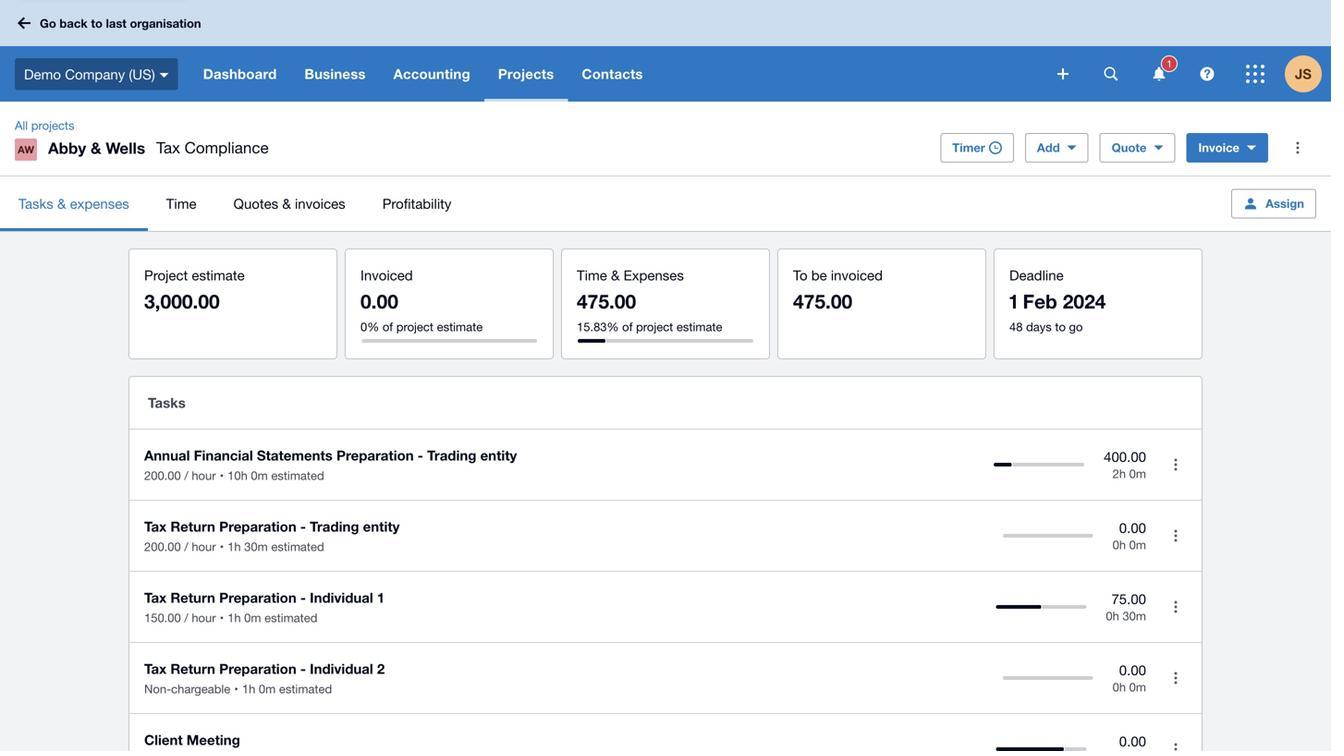 Task type: describe. For each thing, give the bounding box(es) containing it.
quotes & invoices link
[[215, 177, 364, 231]]

all projects
[[15, 118, 74, 133]]

3,000.00
[[144, 290, 220, 313]]

dashboard
[[203, 66, 277, 82]]

last
[[106, 16, 127, 30]]

aw
[[18, 144, 34, 156]]

abby & wells
[[48, 139, 145, 157]]

quote
[[1112, 141, 1147, 155]]

wells
[[106, 139, 145, 157]]

go back to last organisation
[[40, 16, 201, 30]]

time for time & expenses 475.00 15.83% of project estimate
[[577, 267, 607, 283]]

400.00
[[1104, 449, 1147, 465]]

of inside the invoiced 0.00 0% of project estimate
[[383, 320, 393, 334]]

hour for tax return preparation - trading entity
[[192, 540, 216, 554]]

- for 1
[[300, 590, 306, 607]]

2h
[[1113, 467, 1127, 481]]

475.00 for time & expenses 475.00 15.83% of project estimate
[[577, 290, 636, 313]]

demo
[[24, 66, 61, 82]]

2
[[377, 661, 385, 678]]

preparation for tax return preparation - trading entity
[[219, 519, 297, 535]]

compliance
[[185, 139, 269, 157]]

expenses
[[70, 196, 129, 212]]

(us)
[[129, 66, 155, 82]]

time link
[[148, 177, 215, 231]]

48
[[1010, 320, 1023, 334]]

1 inside tax return preparation - individual 1 150.00 / hour • 1h 0m estimated
[[377, 590, 385, 607]]

hour for tax return preparation - individual 1
[[192, 611, 216, 626]]

accounting
[[394, 66, 471, 82]]

accounting button
[[380, 46, 484, 102]]

tasks for tasks
[[148, 395, 186, 412]]

client meeting
[[144, 732, 240, 749]]

estimated inside tax return preparation - trading entity 200.00 / hour • 1h 30m estimated
[[271, 540, 324, 554]]

more options image for tax return preparation - trading entity
[[1158, 518, 1195, 555]]

400.00 2h 0m
[[1104, 449, 1147, 481]]

js
[[1296, 66, 1312, 82]]

projects
[[498, 66, 554, 82]]

js button
[[1286, 46, 1332, 102]]

- inside "annual financial statements preparation - trading entity 200.00 / hour • 10h 0m estimated"
[[418, 448, 423, 464]]

client
[[144, 732, 183, 749]]

company
[[65, 66, 125, 82]]

0m up 75.00 on the right bottom of page
[[1130, 538, 1147, 552]]

quotes
[[234, 196, 279, 212]]

to be invoiced 475.00
[[794, 267, 883, 313]]

organisation
[[130, 16, 201, 30]]

project inside time & expenses 475.00 15.83% of project estimate
[[636, 320, 674, 334]]

10h
[[228, 469, 248, 483]]

0.00 0h 0m for 2
[[1113, 663, 1147, 695]]

0.00 0h 0m for entity
[[1113, 520, 1147, 552]]

individual for 1
[[310, 590, 373, 607]]

back
[[60, 16, 88, 30]]

all
[[15, 118, 28, 133]]

meeting
[[187, 732, 240, 749]]

assign button
[[1232, 189, 1317, 219]]

abby
[[48, 139, 86, 157]]

tax return preparation - individual 2 non-chargeable • 1h 0m estimated
[[144, 661, 385, 697]]

0 vertical spatial more options image
[[1280, 129, 1317, 166]]

add
[[1038, 141, 1060, 155]]

tasks for tasks & expenses
[[18, 196, 53, 212]]

annual financial statements preparation - trading entity 200.00 / hour • 10h 0m estimated
[[144, 448, 517, 483]]

• inside tax return preparation - individual 1 150.00 / hour • 1h 0m estimated
[[220, 611, 224, 626]]

- for entity
[[300, 519, 306, 535]]

tax for tax return preparation - individual 1 150.00 / hour • 1h 0m estimated
[[144, 590, 167, 607]]

chargeable
[[171, 683, 231, 697]]

deadline
[[1010, 267, 1064, 283]]

go back to last organisation link
[[11, 7, 212, 40]]

svg image inside 1 popup button
[[1154, 67, 1166, 81]]

quotes & invoices
[[234, 196, 346, 212]]

200.00 inside "annual financial statements preparation - trading entity 200.00 / hour • 10h 0m estimated"
[[144, 469, 181, 483]]

estimate inside the invoiced 0.00 0% of project estimate
[[437, 320, 483, 334]]

svg image left js
[[1247, 65, 1265, 83]]

projects button
[[484, 46, 568, 102]]

financial
[[194, 448, 253, 464]]

0h for tax return preparation - individual 1
[[1106, 609, 1120, 624]]

estimate inside project estimate 3,000.00
[[192, 267, 245, 283]]

profitability
[[383, 196, 452, 212]]

tasks & expenses
[[18, 196, 129, 212]]

assign
[[1266, 197, 1305, 211]]

tasks & expenses link
[[0, 177, 148, 231]]

invoice button
[[1187, 133, 1269, 163]]

75.00 0h 30m
[[1106, 592, 1147, 624]]

deadline 1 feb 2024 48 days to go
[[1010, 267, 1107, 334]]

entity inside tax return preparation - trading entity 200.00 / hour • 1h 30m estimated
[[363, 519, 400, 535]]

0m inside the 400.00 2h 0m
[[1130, 467, 1147, 481]]

expenses
[[624, 267, 684, 283]]

business
[[305, 66, 366, 82]]

2 vertical spatial more options image
[[1158, 732, 1195, 752]]

tax return preparation - trading entity 200.00 / hour • 1h 30m estimated
[[144, 519, 400, 554]]

0m inside "annual financial statements preparation - trading entity 200.00 / hour • 10h 0m estimated"
[[251, 469, 268, 483]]

contacts button
[[568, 46, 657, 102]]

demo company (us) button
[[0, 46, 189, 102]]

return for tax return preparation - individual 1
[[170, 590, 215, 607]]

& for time
[[611, 267, 620, 283]]

200.00 inside tax return preparation - trading entity 200.00 / hour • 1h 30m estimated
[[144, 540, 181, 554]]

to inside 'deadline 1 feb 2024 48 days to go'
[[1056, 320, 1066, 334]]

all projects link
[[7, 117, 82, 135]]

contacts
[[582, 66, 643, 82]]

1h for trading
[[228, 540, 241, 554]]

tax for tax compliance
[[156, 139, 180, 157]]

tax for tax return preparation - trading entity 200.00 / hour • 1h 30m estimated
[[144, 519, 167, 535]]

tax return preparation - individual 1 150.00 / hour • 1h 0m estimated
[[144, 590, 385, 626]]

annual
[[144, 448, 190, 464]]

business button
[[291, 46, 380, 102]]

estimated inside tax return preparation - individual 2 non-chargeable • 1h 0m estimated
[[279, 683, 332, 697]]

1h inside tax return preparation - individual 2 non-chargeable • 1h 0m estimated
[[242, 683, 256, 697]]



Task type: vqa. For each thing, say whether or not it's contained in the screenshot.


Task type: locate. For each thing, give the bounding box(es) containing it.
1 vertical spatial 1h
[[228, 611, 241, 626]]

preparation for tax return preparation - individual 1
[[219, 590, 297, 607]]

1 horizontal spatial project
[[636, 320, 674, 334]]

3 more options image from the top
[[1158, 589, 1195, 626]]

1 vertical spatial time
[[577, 267, 607, 283]]

1 vertical spatial 0h
[[1106, 609, 1120, 624]]

1h inside tax return preparation - individual 1 150.00 / hour • 1h 0m estimated
[[228, 611, 241, 626]]

2 vertical spatial hour
[[192, 611, 216, 626]]

0m right chargeable
[[259, 683, 276, 697]]

time & expenses 475.00 15.83% of project estimate
[[577, 267, 723, 334]]

& inside time & expenses 475.00 15.83% of project estimate
[[611, 267, 620, 283]]

hour
[[192, 469, 216, 483], [192, 540, 216, 554], [192, 611, 216, 626]]

1 horizontal spatial to
[[1056, 320, 1066, 334]]

2 475.00 from the left
[[794, 290, 853, 313]]

to inside banner
[[91, 16, 103, 30]]

475.00 inside time & expenses 475.00 15.83% of project estimate
[[577, 290, 636, 313]]

0m inside tax return preparation - individual 2 non-chargeable • 1h 0m estimated
[[259, 683, 276, 697]]

0.00 0h 0m down the 75.00 0h 30m
[[1113, 663, 1147, 695]]

0h down the 75.00 0h 30m
[[1113, 680, 1127, 695]]

estimate inside time & expenses 475.00 15.83% of project estimate
[[677, 320, 723, 334]]

1 up the 48
[[1010, 290, 1018, 313]]

& for tasks
[[57, 196, 66, 212]]

1 vertical spatial entity
[[363, 519, 400, 535]]

1 horizontal spatial 475.00
[[794, 290, 853, 313]]

preparation inside "annual financial statements preparation - trading entity 200.00 / hour • 10h 0m estimated"
[[337, 448, 414, 464]]

to left 'go'
[[1056, 320, 1066, 334]]

150.00
[[144, 611, 181, 626]]

tax
[[156, 139, 180, 157], [144, 519, 167, 535], [144, 590, 167, 607], [144, 661, 167, 678]]

475.00 inside the to be invoiced 475.00
[[794, 290, 853, 313]]

30m
[[244, 540, 268, 554], [1123, 609, 1147, 624]]

2 vertical spatial 1h
[[242, 683, 256, 697]]

feb
[[1023, 290, 1058, 313]]

0 horizontal spatial 1
[[377, 590, 385, 607]]

tax up non-
[[144, 661, 167, 678]]

0.00 inside the invoiced 0.00 0% of project estimate
[[361, 290, 398, 313]]

trading
[[427, 448, 477, 464], [310, 519, 359, 535]]

30m inside the 75.00 0h 30m
[[1123, 609, 1147, 624]]

1 vertical spatial return
[[170, 590, 215, 607]]

0m down the 75.00 0h 30m
[[1130, 680, 1147, 695]]

1 horizontal spatial estimate
[[437, 320, 483, 334]]

statements
[[257, 448, 333, 464]]

0 horizontal spatial project
[[397, 320, 434, 334]]

200.00 down the annual
[[144, 469, 181, 483]]

profitability link
[[364, 177, 470, 231]]

invoiced 0.00 0% of project estimate
[[361, 267, 483, 334]]

project
[[397, 320, 434, 334], [636, 320, 674, 334]]

invoice
[[1199, 141, 1240, 155]]

1 vertical spatial 200.00
[[144, 540, 181, 554]]

preparation inside tax return preparation - individual 1 150.00 / hour • 1h 0m estimated
[[219, 590, 297, 607]]

475.00 up 15.83%
[[577, 290, 636, 313]]

tasks up the annual
[[148, 395, 186, 412]]

return up chargeable
[[170, 661, 215, 678]]

hour inside tax return preparation - individual 1 150.00 / hour • 1h 0m estimated
[[192, 611, 216, 626]]

individual for 2
[[310, 661, 373, 678]]

estimated up tax return preparation - individual 2 non-chargeable • 1h 0m estimated
[[265, 611, 318, 626]]

1 / from the top
[[184, 469, 188, 483]]

estimate down the expenses
[[677, 320, 723, 334]]

1
[[1167, 58, 1173, 70], [1010, 290, 1018, 313], [377, 590, 385, 607]]

tasks
[[18, 196, 53, 212], [148, 395, 186, 412]]

tasks down aw
[[18, 196, 53, 212]]

project down the expenses
[[636, 320, 674, 334]]

1 vertical spatial 1
[[1010, 290, 1018, 313]]

1 horizontal spatial 30m
[[1123, 609, 1147, 624]]

0 vertical spatial return
[[170, 519, 215, 535]]

preparation right "statements" at the left bottom
[[337, 448, 414, 464]]

individual inside tax return preparation - individual 2 non-chargeable • 1h 0m estimated
[[310, 661, 373, 678]]

1 vertical spatial 30m
[[1123, 609, 1147, 624]]

0 vertical spatial 1h
[[228, 540, 241, 554]]

0h inside the 75.00 0h 30m
[[1106, 609, 1120, 624]]

preparation up chargeable
[[219, 661, 297, 678]]

• right 150.00
[[220, 611, 224, 626]]

0m right the 10h
[[251, 469, 268, 483]]

1 475.00 from the left
[[577, 290, 636, 313]]

more options image
[[1158, 447, 1195, 484], [1158, 518, 1195, 555], [1158, 589, 1195, 626]]

project right 0%
[[397, 320, 434, 334]]

1 vertical spatial individual
[[310, 661, 373, 678]]

1 vertical spatial hour
[[192, 540, 216, 554]]

svg image inside 'demo company (us)' popup button
[[160, 73, 169, 77]]

0 vertical spatial 0h
[[1113, 538, 1127, 552]]

1 inside 'deadline 1 feb 2024 48 days to go'
[[1010, 290, 1018, 313]]

more options image
[[1280, 129, 1317, 166], [1158, 660, 1195, 697], [1158, 732, 1195, 752]]

0 vertical spatial more options image
[[1158, 447, 1195, 484]]

0 horizontal spatial 475.00
[[577, 290, 636, 313]]

2 individual from the top
[[310, 661, 373, 678]]

preparation inside tax return preparation - individual 2 non-chargeable • 1h 0m estimated
[[219, 661, 297, 678]]

svg image up add popup button at right
[[1058, 68, 1069, 80]]

preparation down the 10h
[[219, 519, 297, 535]]

0 horizontal spatial entity
[[363, 519, 400, 535]]

0.00
[[361, 290, 398, 313], [1120, 520, 1147, 537], [1120, 663, 1147, 679], [1120, 734, 1147, 750]]

30m inside tax return preparation - trading entity 200.00 / hour • 1h 30m estimated
[[244, 540, 268, 554]]

return inside tax return preparation - individual 1 150.00 / hour • 1h 0m estimated
[[170, 590, 215, 607]]

add button
[[1026, 133, 1089, 163]]

1 horizontal spatial trading
[[427, 448, 477, 464]]

timer button
[[941, 133, 1014, 163]]

0h up 75.00 on the right bottom of page
[[1113, 538, 1127, 552]]

475.00 down be
[[794, 290, 853, 313]]

3 / from the top
[[184, 611, 188, 626]]

of
[[383, 320, 393, 334], [623, 320, 633, 334]]

/ inside "annual financial statements preparation - trading entity 200.00 / hour • 10h 0m estimated"
[[184, 469, 188, 483]]

quote button
[[1100, 133, 1176, 163]]

0 horizontal spatial 30m
[[244, 540, 268, 554]]

time inside time & expenses 475.00 15.83% of project estimate
[[577, 267, 607, 283]]

estimated up tax return preparation - individual 1 150.00 / hour • 1h 0m estimated on the bottom left of the page
[[271, 540, 324, 554]]

go
[[40, 16, 56, 30]]

dashboard link
[[189, 46, 291, 102]]

more options image for annual financial statements preparation - trading entity
[[1158, 447, 1195, 484]]

& right abby
[[91, 139, 101, 157]]

- inside tax return preparation - trading entity 200.00 / hour • 1h 30m estimated
[[300, 519, 306, 535]]

project
[[144, 267, 188, 283]]

2 / from the top
[[184, 540, 188, 554]]

- inside tax return preparation - individual 2 non-chargeable • 1h 0m estimated
[[300, 661, 306, 678]]

preparation
[[337, 448, 414, 464], [219, 519, 297, 535], [219, 590, 297, 607], [219, 661, 297, 678]]

1 project from the left
[[397, 320, 434, 334]]

• left the 10h
[[220, 469, 224, 483]]

0 vertical spatial 1
[[1167, 58, 1173, 70]]

tax inside tax return preparation - trading entity 200.00 / hour • 1h 30m estimated
[[144, 519, 167, 535]]

return for tax return preparation - trading entity
[[170, 519, 215, 535]]

estimate
[[192, 267, 245, 283], [437, 320, 483, 334], [677, 320, 723, 334]]

time
[[166, 196, 197, 212], [577, 267, 607, 283]]

estimate up 3,000.00
[[192, 267, 245, 283]]

trading inside tax return preparation - trading entity 200.00 / hour • 1h 30m estimated
[[310, 519, 359, 535]]

time down tax compliance
[[166, 196, 197, 212]]

preparation inside tax return preparation - trading entity 200.00 / hour • 1h 30m estimated
[[219, 519, 297, 535]]

2 vertical spatial /
[[184, 611, 188, 626]]

1 individual from the top
[[310, 590, 373, 607]]

2 200.00 from the top
[[144, 540, 181, 554]]

preparation for tax return preparation - individual 2
[[219, 661, 297, 678]]

1 up quote popup button
[[1167, 58, 1173, 70]]

0 vertical spatial time
[[166, 196, 197, 212]]

entity
[[481, 448, 517, 464], [363, 519, 400, 535]]

tax down the annual
[[144, 519, 167, 535]]

trading inside "annual financial statements preparation - trading entity 200.00 / hour • 10h 0m estimated"
[[427, 448, 477, 464]]

1h up tax return preparation - individual 2 non-chargeable • 1h 0m estimated
[[228, 611, 241, 626]]

75.00
[[1112, 592, 1147, 608]]

1 vertical spatial to
[[1056, 320, 1066, 334]]

30m up tax return preparation - individual 1 150.00 / hour • 1h 0m estimated on the bottom left of the page
[[244, 540, 268, 554]]

svg image right 1 popup button on the top right
[[1201, 67, 1215, 81]]

be
[[812, 267, 827, 283]]

0 vertical spatial trading
[[427, 448, 477, 464]]

1 return from the top
[[170, 519, 215, 535]]

/ for tax return preparation - trading entity
[[184, 540, 188, 554]]

1 up 2
[[377, 590, 385, 607]]

/ for tax return preparation - individual 1
[[184, 611, 188, 626]]

3 hour from the top
[[192, 611, 216, 626]]

- inside tax return preparation - individual 1 150.00 / hour • 1h 0m estimated
[[300, 590, 306, 607]]

0h down 75.00 on the right bottom of page
[[1106, 609, 1120, 624]]

non-
[[144, 683, 171, 697]]

0 vertical spatial tasks
[[18, 196, 53, 212]]

tax compliance
[[156, 139, 269, 157]]

tax inside tax return preparation - individual 1 150.00 / hour • 1h 0m estimated
[[144, 590, 167, 607]]

1h right chargeable
[[242, 683, 256, 697]]

0.00 0h 0m
[[1113, 520, 1147, 552], [1113, 663, 1147, 695]]

& for abby
[[91, 139, 101, 157]]

of right 15.83%
[[623, 320, 633, 334]]

2 vertical spatial return
[[170, 661, 215, 678]]

invoiced
[[831, 267, 883, 283]]

• right chargeable
[[234, 683, 238, 697]]

0 horizontal spatial time
[[166, 196, 197, 212]]

2 0.00 0h 0m from the top
[[1113, 663, 1147, 695]]

svg image left go
[[18, 17, 31, 29]]

0 horizontal spatial of
[[383, 320, 393, 334]]

1 inside popup button
[[1167, 58, 1173, 70]]

0 horizontal spatial tasks
[[18, 196, 53, 212]]

banner
[[0, 0, 1332, 102]]

0h for tax return preparation - individual 2
[[1113, 680, 1127, 695]]

1 vertical spatial 0.00 0h 0m
[[1113, 663, 1147, 695]]

& for quotes
[[282, 196, 291, 212]]

& right quotes
[[282, 196, 291, 212]]

timer
[[953, 141, 986, 155]]

0 horizontal spatial svg image
[[1058, 68, 1069, 80]]

1h
[[228, 540, 241, 554], [228, 611, 241, 626], [242, 683, 256, 697]]

3 return from the top
[[170, 661, 215, 678]]

1 vertical spatial trading
[[310, 519, 359, 535]]

1 horizontal spatial time
[[577, 267, 607, 283]]

project inside the invoiced 0.00 0% of project estimate
[[397, 320, 434, 334]]

2 horizontal spatial estimate
[[677, 320, 723, 334]]

/
[[184, 469, 188, 483], [184, 540, 188, 554], [184, 611, 188, 626]]

hour right 150.00
[[192, 611, 216, 626]]

2 vertical spatial 1
[[377, 590, 385, 607]]

hour inside tax return preparation - trading entity 200.00 / hour • 1h 30m estimated
[[192, 540, 216, 554]]

& left the expenses
[[611, 267, 620, 283]]

1 hour from the top
[[192, 469, 216, 483]]

0%
[[361, 320, 379, 334]]

time for time
[[166, 196, 197, 212]]

entity inside "annual financial statements preparation - trading entity 200.00 / hour • 10h 0m estimated"
[[481, 448, 517, 464]]

2 horizontal spatial 1
[[1167, 58, 1173, 70]]

0m up tax return preparation - individual 2 non-chargeable • 1h 0m estimated
[[244, 611, 261, 626]]

time up 15.83%
[[577, 267, 607, 283]]

more options image for tax return preparation - individual 1
[[1158, 589, 1195, 626]]

svg image left 1 popup button on the top right
[[1105, 67, 1119, 81]]

go
[[1070, 320, 1083, 334]]

0 vertical spatial 30m
[[244, 540, 268, 554]]

0 vertical spatial 200.00
[[144, 469, 181, 483]]

svg image
[[1105, 67, 1119, 81], [1058, 68, 1069, 80]]

0m right 2h
[[1130, 467, 1147, 481]]

2024
[[1063, 290, 1107, 313]]

0 horizontal spatial trading
[[310, 519, 359, 535]]

estimated inside tax return preparation - individual 1 150.00 / hour • 1h 0m estimated
[[265, 611, 318, 626]]

estimated inside "annual financial statements preparation - trading entity 200.00 / hour • 10h 0m estimated"
[[271, 469, 324, 483]]

svg image
[[18, 17, 31, 29], [1247, 65, 1265, 83], [1154, 67, 1166, 81], [1201, 67, 1215, 81], [160, 73, 169, 77]]

1 more options image from the top
[[1158, 447, 1195, 484]]

- for 2
[[300, 661, 306, 678]]

/ inside tax return preparation - trading entity 200.00 / hour • 1h 30m estimated
[[184, 540, 188, 554]]

30m down 75.00 on the right bottom of page
[[1123, 609, 1147, 624]]

2 project from the left
[[636, 320, 674, 334]]

1 vertical spatial more options image
[[1158, 518, 1195, 555]]

475.00 for to be invoiced 475.00
[[794, 290, 853, 313]]

1 200.00 from the top
[[144, 469, 181, 483]]

0 vertical spatial hour
[[192, 469, 216, 483]]

individual
[[310, 590, 373, 607], [310, 661, 373, 678]]

svg image inside go back to last organisation link
[[18, 17, 31, 29]]

invoiced
[[361, 267, 413, 283]]

0h
[[1113, 538, 1127, 552], [1106, 609, 1120, 624], [1113, 680, 1127, 695]]

estimated down "statements" at the left bottom
[[271, 469, 324, 483]]

invoices
[[295, 196, 346, 212]]

0 vertical spatial individual
[[310, 590, 373, 607]]

0h for tax return preparation - trading entity
[[1113, 538, 1127, 552]]

0 vertical spatial /
[[184, 469, 188, 483]]

2 hour from the top
[[192, 540, 216, 554]]

1 vertical spatial more options image
[[1158, 660, 1195, 697]]

200.00 up 150.00
[[144, 540, 181, 554]]

days
[[1027, 320, 1052, 334]]

1 horizontal spatial entity
[[481, 448, 517, 464]]

2 return from the top
[[170, 590, 215, 607]]

tax right wells
[[156, 139, 180, 157]]

• inside tax return preparation - individual 2 non-chargeable • 1h 0m estimated
[[234, 683, 238, 697]]

1 button
[[1141, 46, 1178, 102]]

tax up 150.00
[[144, 590, 167, 607]]

-
[[418, 448, 423, 464], [300, 519, 306, 535], [300, 590, 306, 607], [300, 661, 306, 678]]

return for tax return preparation - individual 2
[[170, 661, 215, 678]]

tax inside tax return preparation - individual 2 non-chargeable • 1h 0m estimated
[[144, 661, 167, 678]]

1 horizontal spatial of
[[623, 320, 633, 334]]

estimated down tax return preparation - individual 1 150.00 / hour • 1h 0m estimated on the bottom left of the page
[[279, 683, 332, 697]]

1 horizontal spatial 1
[[1010, 290, 1018, 313]]

1 vertical spatial /
[[184, 540, 188, 554]]

return down the annual
[[170, 519, 215, 535]]

• inside "annual financial statements preparation - trading entity 200.00 / hour • 10h 0m estimated"
[[220, 469, 224, 483]]

2 vertical spatial more options image
[[1158, 589, 1195, 626]]

1h for individual
[[228, 611, 241, 626]]

1h inside tax return preparation - trading entity 200.00 / hour • 1h 30m estimated
[[228, 540, 241, 554]]

0m inside tax return preparation - individual 1 150.00 / hour • 1h 0m estimated
[[244, 611, 261, 626]]

projects
[[31, 118, 74, 133]]

return
[[170, 519, 215, 535], [170, 590, 215, 607], [170, 661, 215, 678]]

preparation down tax return preparation - trading entity 200.00 / hour • 1h 30m estimated
[[219, 590, 297, 607]]

return inside tax return preparation - individual 2 non-chargeable • 1h 0m estimated
[[170, 661, 215, 678]]

estimate right 0%
[[437, 320, 483, 334]]

of right 0%
[[383, 320, 393, 334]]

0 horizontal spatial to
[[91, 16, 103, 30]]

return inside tax return preparation - trading entity 200.00 / hour • 1h 30m estimated
[[170, 519, 215, 535]]

0 vertical spatial to
[[91, 16, 103, 30]]

1 vertical spatial tasks
[[148, 395, 186, 412]]

15.83%
[[577, 320, 619, 334]]

to
[[794, 267, 808, 283]]

2 vertical spatial 0h
[[1113, 680, 1127, 695]]

1 horizontal spatial tasks
[[148, 395, 186, 412]]

hour up tax return preparation - individual 1 150.00 / hour • 1h 0m estimated on the bottom left of the page
[[192, 540, 216, 554]]

of inside time & expenses 475.00 15.83% of project estimate
[[623, 320, 633, 334]]

svg image up quote popup button
[[1154, 67, 1166, 81]]

1 of from the left
[[383, 320, 393, 334]]

demo company (us)
[[24, 66, 155, 82]]

1h up tax return preparation - individual 1 150.00 / hour • 1h 0m estimated on the bottom left of the page
[[228, 540, 241, 554]]

1 horizontal spatial svg image
[[1105, 67, 1119, 81]]

& left expenses
[[57, 196, 66, 212]]

to
[[91, 16, 103, 30], [1056, 320, 1066, 334]]

to left last in the top of the page
[[91, 16, 103, 30]]

return up 150.00
[[170, 590, 215, 607]]

• up tax return preparation - individual 1 150.00 / hour • 1h 0m estimated on the bottom left of the page
[[220, 540, 224, 554]]

•
[[220, 469, 224, 483], [220, 540, 224, 554], [220, 611, 224, 626], [234, 683, 238, 697]]

2 more options image from the top
[[1158, 518, 1195, 555]]

475.00
[[577, 290, 636, 313], [794, 290, 853, 313]]

svg image right (us)
[[160, 73, 169, 77]]

0.00 0h 0m down 2h
[[1113, 520, 1147, 552]]

0 vertical spatial 0.00 0h 0m
[[1113, 520, 1147, 552]]

hour inside "annual financial statements preparation - trading entity 200.00 / hour • 10h 0m estimated"
[[192, 469, 216, 483]]

banner containing dashboard
[[0, 0, 1332, 102]]

tax for tax return preparation - individual 2 non-chargeable • 1h 0m estimated
[[144, 661, 167, 678]]

200.00
[[144, 469, 181, 483], [144, 540, 181, 554]]

time inside "link"
[[166, 196, 197, 212]]

individual inside tax return preparation - individual 1 150.00 / hour • 1h 0m estimated
[[310, 590, 373, 607]]

project estimate 3,000.00
[[144, 267, 245, 313]]

hour down financial
[[192, 469, 216, 483]]

/ inside tax return preparation - individual 1 150.00 / hour • 1h 0m estimated
[[184, 611, 188, 626]]

0 vertical spatial entity
[[481, 448, 517, 464]]

0 horizontal spatial estimate
[[192, 267, 245, 283]]

1 0.00 0h 0m from the top
[[1113, 520, 1147, 552]]

2 of from the left
[[623, 320, 633, 334]]

• inside tax return preparation - trading entity 200.00 / hour • 1h 30m estimated
[[220, 540, 224, 554]]



